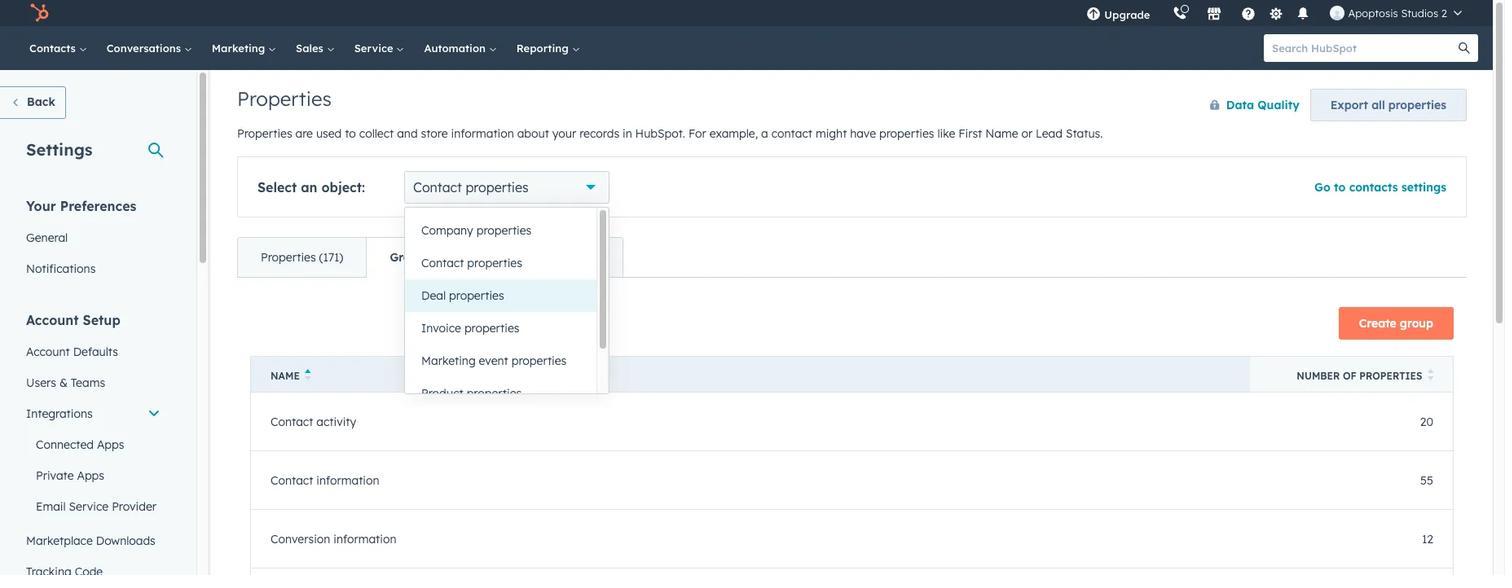 Task type: locate. For each thing, give the bounding box(es) containing it.
menu containing apoptosis studios 2
[[1076, 0, 1474, 26]]

contact properties button
[[405, 247, 597, 280]]

contact properties down company properties
[[422, 256, 523, 271]]

conversion information
[[271, 532, 397, 547]]

contact up conversion
[[271, 473, 313, 488]]

name left or
[[986, 126, 1019, 141]]

properties left are
[[237, 126, 292, 141]]

55
[[1421, 473, 1434, 488]]

properties up are
[[237, 86, 332, 111]]

apoptosis studios 2
[[1349, 7, 1448, 20]]

apps up private apps link at the bottom left of page
[[97, 438, 124, 453]]

information right conversion
[[334, 532, 397, 547]]

1 vertical spatial marketing
[[422, 354, 476, 369]]

marketplaces image
[[1208, 7, 1223, 22]]

0 vertical spatial contact properties
[[413, 179, 529, 196]]

conversations
[[107, 42, 184, 55]]

notifications button
[[1290, 0, 1318, 26]]

notifications image
[[1297, 7, 1311, 22]]

0 vertical spatial service
[[354, 42, 397, 55]]

archived properties (0) link
[[453, 238, 623, 277]]

properties up company properties button
[[466, 179, 529, 196]]

account up "account defaults"
[[26, 312, 79, 329]]

company
[[422, 223, 474, 238]]

0 vertical spatial to
[[345, 126, 356, 141]]

email service provider
[[36, 500, 157, 514]]

1 vertical spatial apps
[[77, 469, 104, 484]]

0 horizontal spatial service
[[69, 500, 109, 514]]

2 vertical spatial information
[[334, 532, 397, 547]]

properties left press to sort. element
[[1360, 370, 1423, 382]]

account setup element
[[16, 311, 170, 576]]

back
[[27, 95, 55, 109]]

1 vertical spatial service
[[69, 500, 109, 514]]

export
[[1331, 98, 1369, 113]]

properties (171) link
[[238, 238, 366, 277]]

conversations link
[[97, 26, 202, 70]]

connected apps link
[[16, 430, 170, 461]]

store
[[421, 126, 448, 141]]

service link
[[345, 26, 415, 70]]

0 horizontal spatial marketing
[[212, 42, 268, 55]]

account up users
[[26, 345, 70, 360]]

product properties
[[422, 386, 522, 401]]

settings
[[26, 139, 93, 160]]

properties (171)
[[261, 250, 344, 265]]

to right used
[[345, 126, 356, 141]]

marketplace downloads link
[[16, 526, 170, 557]]

properties inside button
[[449, 289, 504, 303]]

properties right event
[[512, 354, 567, 369]]

tab list
[[237, 237, 624, 278]]

archived properties (0)
[[477, 250, 600, 265]]

sales link
[[286, 26, 345, 70]]

calling icon button
[[1167, 2, 1195, 24]]

properties left (0)
[[527, 250, 582, 265]]

sales
[[296, 42, 327, 55]]

properties left the (171)
[[261, 250, 316, 265]]

menu item
[[1162, 0, 1166, 26]]

marketing inside "button"
[[422, 354, 476, 369]]

1 vertical spatial name
[[271, 370, 300, 382]]

apps
[[97, 438, 124, 453], [77, 469, 104, 484]]

properties up archived
[[477, 223, 532, 238]]

1 vertical spatial information
[[317, 473, 380, 488]]

users & teams link
[[16, 368, 170, 399]]

ascending sort. press to sort descending. image
[[305, 369, 311, 381]]

properties
[[1389, 98, 1447, 113], [880, 126, 935, 141], [466, 179, 529, 196], [477, 223, 532, 238], [467, 256, 523, 271], [449, 289, 504, 303], [465, 321, 520, 336], [512, 354, 567, 369], [1360, 370, 1423, 382], [467, 386, 522, 401]]

teams
[[71, 376, 105, 391]]

&
[[59, 376, 68, 391]]

invoice properties
[[422, 321, 520, 336]]

collect
[[359, 126, 394, 141]]

0 vertical spatial account
[[26, 312, 79, 329]]

contact properties up company properties
[[413, 179, 529, 196]]

reporting link
[[507, 26, 590, 70]]

name button
[[251, 357, 1250, 393]]

account inside account defaults link
[[26, 345, 70, 360]]

deal properties
[[422, 289, 504, 303]]

contact up the company
[[413, 179, 462, 196]]

create group button
[[1340, 307, 1455, 340]]

menu
[[1076, 0, 1474, 26]]

properties inside button
[[467, 386, 522, 401]]

users & teams
[[26, 376, 105, 391]]

deal
[[422, 289, 446, 303]]

contact left activity
[[271, 415, 313, 429]]

your preferences element
[[16, 197, 170, 285]]

calling icon image
[[1174, 7, 1188, 21]]

contact activity
[[271, 415, 356, 429]]

1 vertical spatial to
[[1335, 180, 1346, 195]]

contact down the company
[[422, 256, 464, 271]]

account defaults link
[[16, 337, 170, 368]]

number of properties button
[[1250, 357, 1454, 393]]

apps up email service provider link
[[77, 469, 104, 484]]

apps for connected apps
[[97, 438, 124, 453]]

defaults
[[73, 345, 118, 360]]

0 horizontal spatial name
[[271, 370, 300, 382]]

properties down marketing event properties
[[467, 386, 522, 401]]

private
[[36, 469, 74, 484]]

0 vertical spatial apps
[[97, 438, 124, 453]]

to right the go
[[1335, 180, 1346, 195]]

data
[[1227, 98, 1255, 113]]

properties inside "button"
[[512, 354, 567, 369]]

groups
[[390, 250, 430, 265]]

like
[[938, 126, 956, 141]]

properties up invoice properties at the bottom left
[[449, 289, 504, 303]]

apps for private apps
[[77, 469, 104, 484]]

name left 'ascending sort. press to sort descending.' element at left
[[271, 370, 300, 382]]

object:
[[322, 179, 365, 196]]

marketing
[[212, 42, 268, 55], [422, 354, 476, 369]]

service right sales link
[[354, 42, 397, 55]]

or
[[1022, 126, 1033, 141]]

go
[[1315, 180, 1331, 195]]

2 account from the top
[[26, 345, 70, 360]]

contact properties button
[[404, 171, 610, 204]]

upgrade
[[1105, 8, 1151, 21]]

settings
[[1402, 180, 1447, 195]]

0 vertical spatial marketing
[[212, 42, 268, 55]]

preferences
[[60, 198, 137, 214]]

20
[[1421, 415, 1434, 429]]

marketing for marketing event properties
[[422, 354, 476, 369]]

first
[[959, 126, 983, 141]]

1 vertical spatial account
[[26, 345, 70, 360]]

1 horizontal spatial service
[[354, 42, 397, 55]]

list box
[[405, 208, 609, 410]]

number
[[1298, 370, 1341, 382]]

information for contact information
[[317, 473, 380, 488]]

1 horizontal spatial name
[[986, 126, 1019, 141]]

are
[[296, 126, 313, 141]]

product properties button
[[405, 378, 597, 410]]

service down private apps link at the bottom left of page
[[69, 500, 109, 514]]

information
[[451, 126, 514, 141], [317, 473, 380, 488], [334, 532, 397, 547]]

service
[[354, 42, 397, 55], [69, 500, 109, 514]]

contact
[[413, 179, 462, 196], [422, 256, 464, 271], [271, 415, 313, 429], [271, 473, 313, 488]]

back link
[[0, 86, 66, 119]]

used
[[316, 126, 342, 141]]

1 vertical spatial contact properties
[[422, 256, 523, 271]]

information right store
[[451, 126, 514, 141]]

information down activity
[[317, 473, 380, 488]]

contacts
[[1350, 180, 1399, 195]]

contacts
[[29, 42, 79, 55]]

marketing left sales
[[212, 42, 268, 55]]

account for account setup
[[26, 312, 79, 329]]

tab panel
[[237, 277, 1468, 576]]

hubspot image
[[29, 3, 49, 23]]

marketplace downloads
[[26, 534, 156, 549]]

1 horizontal spatial marketing
[[422, 354, 476, 369]]

might
[[816, 126, 847, 141]]

1 account from the top
[[26, 312, 79, 329]]

contact inside dropdown button
[[413, 179, 462, 196]]

properties up event
[[465, 321, 520, 336]]

marketing up the product
[[422, 354, 476, 369]]



Task type: describe. For each thing, give the bounding box(es) containing it.
groups link
[[366, 238, 453, 277]]

your preferences
[[26, 198, 137, 214]]

account setup
[[26, 312, 121, 329]]

0 vertical spatial information
[[451, 126, 514, 141]]

export all properties
[[1331, 98, 1447, 113]]

properties left like
[[880, 126, 935, 141]]

and
[[397, 126, 418, 141]]

settings link
[[1267, 4, 1287, 22]]

name inside name button
[[271, 370, 300, 382]]

create
[[1360, 316, 1397, 331]]

tab panel containing create group
[[237, 277, 1468, 576]]

properties down company properties button
[[467, 256, 523, 271]]

in
[[623, 126, 632, 141]]

users
[[26, 376, 56, 391]]

data quality button
[[1193, 89, 1301, 121]]

example,
[[710, 126, 758, 141]]

invoice properties button
[[405, 312, 597, 345]]

notifications link
[[16, 254, 170, 285]]

invoice
[[422, 321, 461, 336]]

marketing for marketing
[[212, 42, 268, 55]]

export all properties button
[[1311, 89, 1468, 121]]

about
[[517, 126, 549, 141]]

connected
[[36, 438, 94, 453]]

properties for properties are used to collect and store information about your records in hubspot. for example, a contact might have properties like first name or lead status.
[[237, 126, 292, 141]]

tara schultz image
[[1331, 6, 1346, 20]]

Search HubSpot search field
[[1265, 34, 1464, 62]]

apoptosis
[[1349, 7, 1399, 20]]

contact properties inside dropdown button
[[413, 179, 529, 196]]

downloads
[[96, 534, 156, 549]]

quality
[[1258, 98, 1300, 113]]

marketing event properties
[[422, 354, 567, 369]]

help button
[[1236, 0, 1263, 26]]

ascending sort. press to sort descending. element
[[305, 369, 311, 383]]

upgrade image
[[1087, 7, 1102, 22]]

press to sort. element
[[1428, 369, 1434, 383]]

records
[[580, 126, 620, 141]]

general
[[26, 231, 68, 245]]

group
[[1401, 316, 1434, 331]]

email
[[36, 500, 66, 514]]

lead
[[1036, 126, 1063, 141]]

search image
[[1460, 42, 1471, 54]]

0 horizontal spatial to
[[345, 126, 356, 141]]

integrations
[[26, 407, 93, 422]]

general link
[[16, 223, 170, 254]]

(171)
[[319, 250, 344, 265]]

for
[[689, 126, 707, 141]]

automation link
[[415, 26, 507, 70]]

marketplace
[[26, 534, 93, 549]]

contact
[[772, 126, 813, 141]]

select an object:
[[258, 179, 365, 196]]

conversion
[[271, 532, 331, 547]]

all
[[1372, 98, 1386, 113]]

properties inside dropdown button
[[466, 179, 529, 196]]

0 vertical spatial name
[[986, 126, 1019, 141]]

select
[[258, 179, 297, 196]]

press to sort. image
[[1428, 369, 1434, 381]]

properties inside "link"
[[527, 250, 582, 265]]

a
[[762, 126, 769, 141]]

properties for properties
[[237, 86, 332, 111]]

tab list containing properties (171)
[[237, 237, 624, 278]]

number of properties
[[1298, 370, 1423, 382]]

deal properties button
[[405, 280, 597, 312]]

account for account defaults
[[26, 345, 70, 360]]

archived
[[477, 250, 524, 265]]

create group
[[1360, 316, 1434, 331]]

status.
[[1066, 126, 1104, 141]]

reporting
[[517, 42, 572, 55]]

properties are used to collect and store information about your records in hubspot. for example, a contact might have properties like first name or lead status.
[[237, 126, 1104, 141]]

apoptosis studios 2 button
[[1321, 0, 1473, 26]]

list box containing company properties
[[405, 208, 609, 410]]

properties for properties (171)
[[261, 250, 316, 265]]

contacts link
[[20, 26, 97, 70]]

email service provider link
[[16, 492, 170, 523]]

setup
[[83, 312, 121, 329]]

properties right the all
[[1389, 98, 1447, 113]]

company properties
[[422, 223, 532, 238]]

service inside account setup element
[[69, 500, 109, 514]]

your
[[26, 198, 56, 214]]

event
[[479, 354, 509, 369]]

go to contacts settings
[[1315, 180, 1447, 195]]

product
[[422, 386, 464, 401]]

provider
[[112, 500, 157, 514]]

marketing link
[[202, 26, 286, 70]]

properties inside tab panel
[[1360, 370, 1423, 382]]

12
[[1423, 532, 1434, 547]]

information for conversion information
[[334, 532, 397, 547]]

1 horizontal spatial to
[[1335, 180, 1346, 195]]

contact properties inside button
[[422, 256, 523, 271]]

an
[[301, 179, 318, 196]]

connected apps
[[36, 438, 124, 453]]

(0)
[[585, 250, 600, 265]]

help image
[[1242, 7, 1257, 22]]

settings image
[[1269, 7, 1284, 22]]

contact inside button
[[422, 256, 464, 271]]

hubspot link
[[20, 3, 61, 23]]



Task type: vqa. For each thing, say whether or not it's contained in the screenshot.


